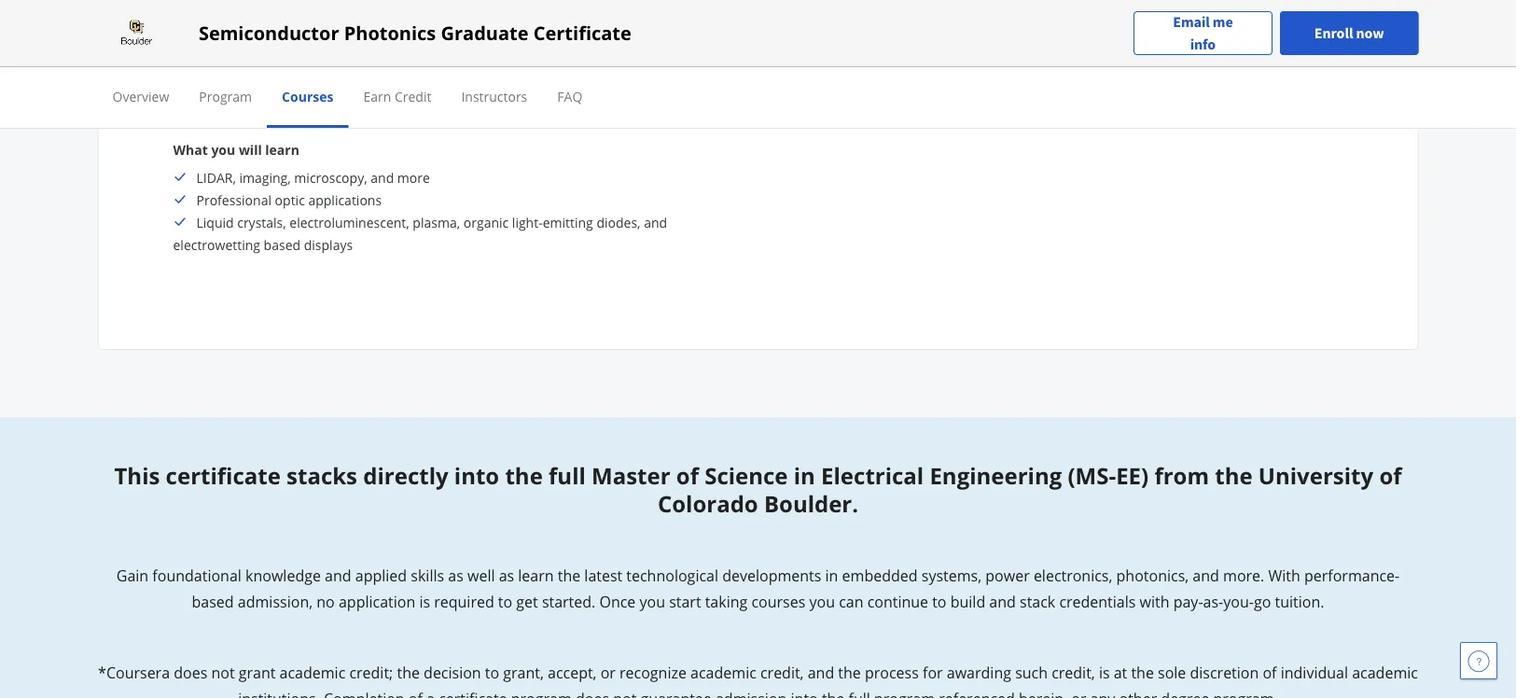 Task type: locate. For each thing, give the bounding box(es) containing it.
go
[[1254, 592, 1271, 612]]

0 horizontal spatial skills
[[222, 27, 252, 44]]

such
[[1015, 663, 1048, 683]]

electronics,
[[1034, 566, 1113, 586]]

electrowetting
[[173, 236, 260, 253]]

photonics,
[[1117, 566, 1189, 586]]

you left can
[[810, 592, 835, 612]]

as
[[448, 566, 464, 586], [499, 566, 514, 586]]

0 horizontal spatial or
[[601, 663, 616, 683]]

1 horizontal spatial in
[[825, 566, 838, 586]]

based down foundational
[[192, 592, 234, 612]]

1 horizontal spatial as
[[499, 566, 514, 586]]

in inside this certificate stacks directly into the full master of science in electrical engineering (ms-ee) from the university of colorado boulder.
[[794, 461, 816, 491]]

courses
[[752, 592, 806, 612]]

and left process at the right
[[808, 663, 835, 683]]

ee)
[[1116, 461, 1149, 491]]

any
[[1091, 689, 1116, 698]]

0 horizontal spatial credit,
[[761, 663, 804, 683]]

professional
[[196, 191, 272, 209]]

0 vertical spatial based
[[264, 236, 301, 253]]

academic right 'individual'
[[1352, 663, 1418, 683]]

1 vertical spatial certificate
[[439, 689, 507, 698]]

and inside *coursera does not grant academic credit; the decision to grant, accept, or recognize academic credit, and the process for awarding such credit, is at the sole discretion of individual academic institutions. completion of a certificate program does not guarantee admission into the full program referenced herein, or any other degree program.
[[808, 663, 835, 683]]

0 horizontal spatial is
[[419, 592, 430, 612]]

is left 'at'
[[1099, 663, 1110, 683]]

you left will
[[211, 140, 235, 158]]

admission
[[716, 689, 787, 698]]

microscopy,
[[294, 168, 367, 186]]

the inside gain foundational knowledge and applied skills as well as learn the latest technological developments in embedded systems, power electronics, photonics, and more. with performance- based admission, no application is required to get started. once you start taking courses you can continue to build and stack credentials with pay-as-you-go tuition.
[[558, 566, 581, 586]]

review
[[271, 27, 311, 44]]

enroll now
[[1315, 24, 1384, 42]]

get
[[516, 592, 538, 612]]

2 horizontal spatial academic
[[1352, 663, 1418, 683]]

full down process at the right
[[849, 689, 871, 698]]

as left well on the bottom left of page
[[448, 566, 464, 586]]

discretion
[[1190, 663, 1259, 683]]

in
[[794, 461, 816, 491], [825, 566, 838, 586]]

1 horizontal spatial you
[[640, 592, 665, 612]]

to left grant,
[[485, 663, 499, 683]]

from
[[1155, 461, 1209, 491]]

decision
[[424, 663, 481, 683]]

0 horizontal spatial in
[[794, 461, 816, 491]]

courses
[[282, 87, 334, 105]]

not left the grant on the bottom of the page
[[211, 663, 235, 683]]

is left required at the bottom
[[419, 592, 430, 612]]

skills up required at the bottom
[[411, 566, 444, 586]]

1 vertical spatial or
[[1072, 689, 1087, 698]]

based inside liquid crystals, electroluminescent, plasma, organic light-emitting diodes, and electrowetting based displays
[[264, 236, 301, 253]]

directly
[[363, 461, 449, 491]]

1 vertical spatial not
[[613, 689, 637, 698]]

in left embedded at bottom right
[[825, 566, 838, 586]]

and down "power"
[[990, 592, 1016, 612]]

to left review on the top
[[255, 27, 268, 44]]

certificate right this
[[166, 461, 281, 491]]

1 as from the left
[[448, 566, 464, 586]]

engineering
[[930, 461, 1062, 491]]

colorado
[[658, 489, 758, 519]]

1 horizontal spatial full
[[849, 689, 871, 698]]

will
[[239, 140, 262, 158]]

based inside gain foundational knowledge and applied skills as well as learn the latest technological developments in embedded systems, power electronics, photonics, and more. with performance- based admission, no application is required to get started. once you start taking courses you can continue to build and stack credentials with pay-as-you-go tuition.
[[192, 592, 234, 612]]

or right accept,
[[601, 663, 616, 683]]

to left "get"
[[498, 592, 513, 612]]

application
[[339, 592, 415, 612]]

0 vertical spatial skills
[[222, 27, 252, 44]]

certificate down the decision
[[439, 689, 507, 698]]

full
[[549, 461, 586, 491], [849, 689, 871, 698]]

1 horizontal spatial certificate
[[439, 689, 507, 698]]

university of colorado boulder image
[[98, 18, 176, 48]]

(ms-
[[1068, 461, 1116, 491]]

crystals,
[[237, 213, 286, 231]]

1 horizontal spatial not
[[613, 689, 637, 698]]

of
[[676, 461, 699, 491], [1380, 461, 1402, 491], [1263, 663, 1277, 683], [409, 689, 423, 698]]

1 horizontal spatial program
[[874, 689, 935, 698]]

*coursera
[[98, 663, 170, 683]]

required
[[434, 592, 494, 612]]

3 academic from the left
[[1352, 663, 1418, 683]]

in right science at the bottom of page
[[794, 461, 816, 491]]

based
[[264, 236, 301, 253], [192, 592, 234, 612]]

based down "crystals,"
[[264, 236, 301, 253]]

learn up "get"
[[518, 566, 554, 586]]

0 horizontal spatial into
[[454, 461, 499, 491]]

and right diodes,
[[644, 213, 667, 231]]

1 vertical spatial skills
[[411, 566, 444, 586]]

does right *coursera
[[174, 663, 207, 683]]

0 vertical spatial is
[[419, 592, 430, 612]]

does
[[174, 663, 207, 683], [576, 689, 609, 698]]

into right admission on the bottom
[[791, 689, 818, 698]]

full left master
[[549, 461, 586, 491]]

skills
[[222, 27, 252, 44], [411, 566, 444, 586]]

0 vertical spatial does
[[174, 663, 207, 683]]

1 credit, from the left
[[761, 663, 804, 683]]

0 horizontal spatial learn
[[265, 140, 299, 158]]

referenced
[[939, 689, 1015, 698]]

sole
[[1158, 663, 1186, 683]]

1 vertical spatial learn
[[518, 566, 554, 586]]

or left any
[[1072, 689, 1087, 698]]

you left start
[[640, 592, 665, 612]]

0 horizontal spatial does
[[174, 663, 207, 683]]

and left birefringence.
[[1041, 27, 1064, 44]]

start
[[669, 592, 701, 612]]

0 vertical spatial in
[[794, 461, 816, 491]]

earn
[[363, 87, 391, 105]]

faq link
[[557, 87, 583, 105]]

info
[[1191, 35, 1216, 54]]

1 horizontal spatial is
[[1099, 663, 1110, 683]]

0 horizontal spatial based
[[192, 592, 234, 612]]

boulder.
[[764, 489, 859, 519]]

1 vertical spatial full
[[849, 689, 871, 698]]

and left more
[[371, 168, 394, 186]]

not
[[211, 663, 235, 683], [613, 689, 637, 698]]

learn right will
[[265, 140, 299, 158]]

instructors link
[[461, 87, 528, 105]]

0 horizontal spatial academic
[[280, 663, 346, 683]]

and up as-
[[1193, 566, 1220, 586]]

0 horizontal spatial as
[[448, 566, 464, 586]]

or
[[601, 663, 616, 683], [1072, 689, 1087, 698]]

credit, up admission on the bottom
[[761, 663, 804, 683]]

learn inside gain foundational knowledge and applied skills as well as learn the latest technological developments in embedded systems, power electronics, photonics, and more. with performance- based admission, no application is required to get started. once you start taking courses you can continue to build and stack credentials with pay-as-you-go tuition.
[[518, 566, 554, 586]]

*coursera does not grant academic credit; the decision to grant, accept, or recognize academic credit, and the process for awarding such credit, is at the sole discretion of individual academic institutions. completion of a certificate program does not guarantee admission into the full program referenced herein, or any other degree program.
[[98, 663, 1418, 698]]

academic up admission on the bottom
[[691, 663, 757, 683]]

learn
[[265, 140, 299, 158], [518, 566, 554, 586]]

as-
[[1203, 592, 1224, 612]]

1 horizontal spatial academic
[[691, 663, 757, 683]]

0 vertical spatial full
[[549, 461, 586, 491]]

electroluminescent,
[[290, 213, 409, 231]]

grant
[[239, 663, 276, 683]]

1 horizontal spatial learn
[[518, 566, 554, 586]]

to left 'build'
[[932, 592, 947, 612]]

program down grant,
[[511, 689, 572, 698]]

herein,
[[1019, 689, 1068, 698]]

1 vertical spatial into
[[791, 689, 818, 698]]

credit, up any
[[1052, 663, 1095, 683]]

gain
[[116, 566, 149, 586]]

knowledge
[[245, 566, 321, 586]]

0 horizontal spatial program
[[511, 689, 572, 698]]

is inside *coursera does not grant academic credit; the decision to grant, accept, or recognize academic credit, and the process for awarding such credit, is at the sole discretion of individual academic institutions. completion of a certificate program does not guarantee admission into the full program referenced herein, or any other degree program.
[[1099, 663, 1110, 683]]

1 horizontal spatial into
[[791, 689, 818, 698]]

to
[[255, 27, 268, 44], [498, 592, 513, 612], [932, 592, 947, 612], [485, 663, 499, 683]]

1 horizontal spatial based
[[264, 236, 301, 253]]

as right well on the bottom left of page
[[499, 566, 514, 586]]

exponential
[[531, 27, 603, 44]]

power
[[986, 566, 1030, 586]]

0 vertical spatial not
[[211, 663, 235, 683]]

1 horizontal spatial skills
[[411, 566, 444, 586]]

0 vertical spatial into
[[454, 461, 499, 491]]

1 horizontal spatial credit,
[[1052, 663, 1095, 683]]

and
[[1041, 27, 1064, 44], [371, 168, 394, 186], [644, 213, 667, 231], [325, 566, 351, 586], [1193, 566, 1220, 586], [990, 592, 1016, 612], [808, 663, 835, 683]]

is
[[419, 592, 430, 612], [1099, 663, 1110, 683]]

program down process at the right
[[874, 689, 935, 698]]

optic
[[275, 191, 305, 209]]

skills right specific
[[222, 27, 252, 44]]

overview
[[112, 87, 169, 105]]

guarantee
[[641, 689, 712, 698]]

1 vertical spatial is
[[1099, 663, 1110, 683]]

0 horizontal spatial certificate
[[166, 461, 281, 491]]

semiconductor photonics graduate certificate
[[199, 20, 632, 46]]

at
[[1114, 663, 1128, 683]]

1 vertical spatial based
[[192, 592, 234, 612]]

into right directly
[[454, 461, 499, 491]]

other
[[1119, 689, 1157, 698]]

program link
[[199, 87, 252, 105]]

does down accept,
[[576, 689, 609, 698]]

1 horizontal spatial or
[[1072, 689, 1087, 698]]

1 vertical spatial in
[[825, 566, 838, 586]]

0 horizontal spatial full
[[549, 461, 586, 491]]

1 horizontal spatial does
[[576, 689, 609, 698]]

displays
[[304, 236, 353, 253]]

academic up institutions.
[[280, 663, 346, 683]]

0 vertical spatial certificate
[[166, 461, 281, 491]]

not down recognize at the left bottom of page
[[613, 689, 637, 698]]



Task type: vqa. For each thing, say whether or not it's contained in the screenshot.
Career
no



Task type: describe. For each thing, give the bounding box(es) containing it.
certificate inside *coursera does not grant academic credit; the decision to grant, accept, or recognize academic credit, and the process for awarding such credit, is at the sole discretion of individual academic institutions. completion of a certificate program does not guarantee admission into the full program referenced herein, or any other degree program.
[[439, 689, 507, 698]]

specific
[[173, 27, 219, 44]]

plasma,
[[413, 213, 460, 231]]

&
[[519, 27, 528, 44]]

instructors
[[461, 87, 528, 105]]

credit;
[[349, 663, 393, 683]]

email me info
[[1173, 13, 1233, 54]]

liquid crystals, electroluminescent, plasma, organic light-emitting diodes, and electrowetting based displays
[[173, 213, 667, 253]]

and inside liquid crystals, electroluminescent, plasma, organic light-emitting diodes, and electrowetting based displays
[[644, 213, 667, 231]]

faq
[[557, 87, 583, 105]]

foundational
[[152, 566, 242, 586]]

0 horizontal spatial you
[[211, 140, 235, 158]]

imaging,
[[239, 168, 291, 186]]

program
[[199, 87, 252, 105]]

institutions.
[[238, 689, 320, 698]]

this certificate stacks directly into the full master of science in electrical engineering (ms-ee) from the university of colorado boulder.
[[114, 461, 1402, 519]]

once
[[600, 592, 636, 612]]

certificate menu element
[[98, 67, 1419, 128]]

0 horizontal spatial not
[[211, 663, 235, 683]]

stacks
[[287, 461, 357, 491]]

less
[[233, 74, 261, 91]]

admission,
[[238, 592, 313, 612]]

is inside gain foundational knowledge and applied skills as well as learn the latest technological developments in embedded systems, power electronics, photonics, and more. with performance- based admission, no application is required to get started. once you start taking courses you can continue to build and stack credentials with pay-as-you-go tuition.
[[419, 592, 430, 612]]

2 as from the left
[[499, 566, 514, 586]]

show less
[[196, 74, 261, 91]]

now
[[1356, 24, 1384, 42]]

2 academic from the left
[[691, 663, 757, 683]]

help center image
[[1468, 650, 1490, 672]]

before
[[314, 27, 355, 44]]

1 vertical spatial does
[[576, 689, 609, 698]]

matrices/vectors,
[[933, 27, 1037, 44]]

completion
[[324, 689, 405, 698]]

light-
[[512, 213, 543, 231]]

graduate
[[441, 20, 529, 46]]

birefringence.
[[1067, 27, 1152, 44]]

electrical
[[821, 461, 924, 491]]

photonics
[[344, 20, 436, 46]]

systems,
[[922, 566, 982, 586]]

2 program from the left
[[874, 689, 935, 698]]

of right master
[[676, 461, 699, 491]]

credit
[[395, 87, 432, 105]]

of right 'university'
[[1380, 461, 1402, 491]]

more.
[[1223, 566, 1265, 586]]

credentials
[[1060, 592, 1136, 612]]

overview link
[[112, 87, 169, 105]]

organic
[[464, 213, 509, 231]]

science
[[705, 461, 788, 491]]

1 program from the left
[[511, 689, 572, 698]]

into inside this certificate stacks directly into the full master of science in electrical engineering (ms-ee) from the university of colorado boulder.
[[454, 461, 499, 491]]

more
[[397, 168, 430, 186]]

embedded
[[842, 566, 918, 586]]

what
[[173, 140, 208, 158]]

no
[[317, 592, 335, 612]]

of left the a on the left bottom of page
[[409, 689, 423, 698]]

performance-
[[1305, 566, 1400, 586]]

applications
[[308, 191, 382, 209]]

process
[[865, 663, 919, 683]]

lidar,
[[196, 168, 236, 186]]

trigonometric
[[429, 27, 515, 44]]

full inside *coursera does not grant academic credit; the decision to grant, accept, or recognize academic credit, and the process for awarding such credit, is at the sole discretion of individual academic institutions. completion of a certificate program does not guarantee admission into the full program referenced herein, or any other degree program.
[[849, 689, 871, 698]]

for
[[923, 663, 943, 683]]

developments
[[722, 566, 822, 586]]

accept,
[[548, 663, 597, 683]]

program.
[[1214, 689, 1278, 698]]

a
[[427, 689, 435, 698]]

0 vertical spatial learn
[[265, 140, 299, 158]]

and up no
[[325, 566, 351, 586]]

degree
[[1161, 689, 1210, 698]]

liquid
[[196, 213, 234, 231]]

professional optic applications
[[196, 191, 382, 209]]

emitting
[[543, 213, 593, 231]]

certificate inside this certificate stacks directly into the full master of science in electrical engineering (ms-ee) from the university of colorado boulder.
[[166, 461, 281, 491]]

lidar, imaging, microscopy, and more
[[196, 168, 430, 186]]

individual
[[1281, 663, 1349, 683]]

1 academic from the left
[[280, 663, 346, 683]]

email me info button
[[1134, 11, 1273, 56]]

earn credit link
[[363, 87, 432, 105]]

university
[[1259, 461, 1374, 491]]

into inside *coursera does not grant academic credit; the decision to grant, accept, or recognize academic credit, and the process for awarding such credit, is at the sole discretion of individual academic institutions. completion of a certificate program does not guarantee admission into the full program referenced herein, or any other degree program.
[[791, 689, 818, 698]]

semiconductor
[[199, 20, 339, 46]]

courses link
[[282, 87, 334, 105]]

certificate
[[534, 20, 632, 46]]

course:
[[381, 27, 426, 44]]

2 credit, from the left
[[1052, 663, 1095, 683]]

diodes,
[[597, 213, 641, 231]]

build
[[951, 592, 986, 612]]

gain foundational knowledge and applied skills as well as learn the latest technological developments in embedded systems, power electronics, photonics, and more. with performance- based admission, no application is required to get started. once you start taking courses you can continue to build and stack credentials with pay-as-you-go tuition.
[[116, 566, 1400, 612]]

me
[[1213, 13, 1233, 31]]

enroll
[[1315, 24, 1354, 42]]

to inside *coursera does not grant academic credit; the decision to grant, accept, or recognize academic credit, and the process for awarding such credit, is at the sole discretion of individual academic institutions. completion of a certificate program does not guarantee admission into the full program referenced herein, or any other degree program.
[[485, 663, 499, 683]]

can
[[839, 592, 864, 612]]

technological
[[627, 566, 719, 586]]

master
[[592, 461, 671, 491]]

algebraic
[[670, 27, 726, 44]]

awarding
[[947, 663, 1012, 683]]

skills inside gain foundational knowledge and applied skills as well as learn the latest technological developments in embedded systems, power electronics, photonics, and more. with performance- based admission, no application is required to get started. once you start taking courses you can continue to build and stack credentials with pay-as-you-go tuition.
[[411, 566, 444, 586]]

of up 'program.'
[[1263, 663, 1277, 683]]

continue
[[868, 592, 929, 612]]

in inside gain foundational knowledge and applied skills as well as learn the latest technological developments in embedded systems, power electronics, photonics, and more. with performance- based admission, no application is required to get started. once you start taking courses you can continue to build and stack credentials with pay-as-you-go tuition.
[[825, 566, 838, 586]]

what you will learn
[[173, 140, 299, 158]]

full inside this certificate stacks directly into the full master of science in electrical engineering (ms-ee) from the university of colorado boulder.
[[549, 461, 586, 491]]

recognize
[[620, 663, 687, 683]]

with
[[1140, 592, 1170, 612]]

0 vertical spatial or
[[601, 663, 616, 683]]

2 horizontal spatial you
[[810, 592, 835, 612]]

manipulation,
[[730, 27, 814, 44]]



